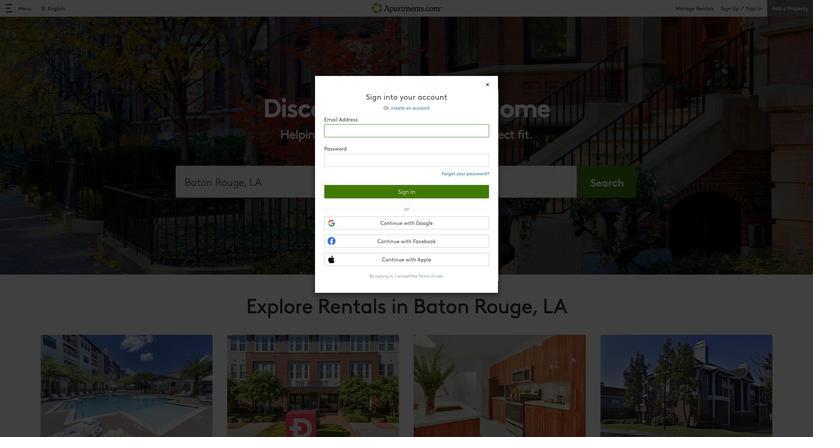 Task type: describe. For each thing, give the bounding box(es) containing it.
close image
[[485, 82, 491, 88]]



Task type: vqa. For each thing, say whether or not it's contained in the screenshot.
close image at the right top of the page
yes



Task type: locate. For each thing, give the bounding box(es) containing it.
apartments.com logo image
[[371, 1, 442, 13]]



